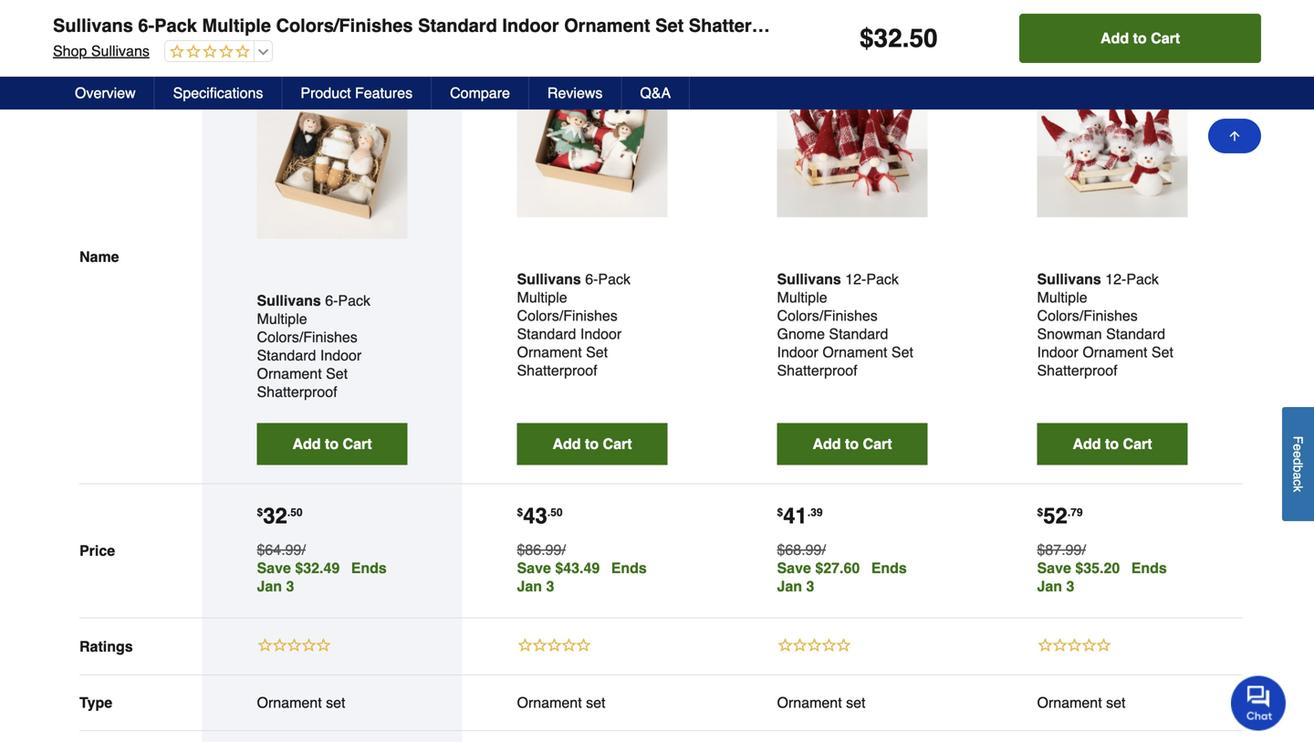 Task type: locate. For each thing, give the bounding box(es) containing it.
3 set from the left
[[847, 695, 866, 711]]

4 save from the left
[[1038, 560, 1072, 577]]

ends jan 3
[[257, 560, 387, 595], [517, 560, 647, 595], [778, 560, 907, 595], [1038, 560, 1168, 595]]

save down the $68.99
[[778, 560, 812, 577]]

3 jan from the left
[[778, 578, 803, 595]]

ends jan 3 down $68.99 / on the bottom of page
[[778, 560, 907, 595]]

shatterproof inside the 12-pack multiple colors/finishes gnome standard indoor ornament set shatterproof
[[778, 362, 858, 379]]

4 set from the left
[[1107, 695, 1126, 711]]

2 horizontal spatial 50
[[910, 24, 938, 53]]

standard inside 12-pack multiple colors/finishes snowman standard indoor ornament set shatterproof
[[1107, 326, 1166, 343]]

12-
[[846, 271, 867, 288], [1106, 271, 1127, 288]]

1 vertical spatial $ 32 . 50
[[257, 504, 303, 529]]

/ up "save $35.20"
[[1082, 542, 1086, 559]]

set inside 12-pack multiple colors/finishes snowman standard indoor ornament set shatterproof
[[1152, 344, 1174, 361]]

79
[[1071, 506, 1083, 519]]

1 3 from the left
[[286, 578, 294, 595]]

this item
[[262, 55, 307, 65]]

shatterproof
[[689, 15, 799, 36], [517, 362, 598, 379], [778, 362, 858, 379], [1038, 362, 1118, 379], [257, 384, 337, 401]]

3 down save $32.49
[[286, 578, 294, 595]]

50
[[910, 24, 938, 53], [291, 506, 303, 519], [551, 506, 563, 519]]

d
[[1292, 458, 1306, 465]]

pack for add to cart button related to 6-pack multiple colors/finishes standard indoor ornament set shatterproof
[[598, 271, 631, 288]]

save down $87.99
[[1038, 560, 1072, 577]]

1 12- from the left
[[846, 271, 867, 288]]

add to cart button for 12-pack multiple colors/finishes gnome standard indoor ornament set shatterproof
[[778, 423, 928, 465]]

save $43.49
[[517, 560, 600, 577]]

4 ends from the left
[[1132, 560, 1168, 577]]

e
[[1292, 444, 1306, 451], [1292, 451, 1306, 458]]

set
[[656, 15, 684, 36], [586, 344, 608, 361], [892, 344, 914, 361], [1152, 344, 1174, 361], [326, 365, 348, 382]]

3 ends jan 3 from the left
[[778, 560, 907, 595]]

set
[[326, 695, 346, 711], [586, 695, 606, 711], [847, 695, 866, 711], [1107, 695, 1126, 711]]

1 horizontal spatial $ 32 . 50
[[860, 24, 938, 53]]

k
[[1292, 486, 1306, 492]]

jan down save $32.49
[[257, 578, 282, 595]]

ends right the $43.49
[[612, 560, 647, 577]]

snowman
[[1038, 326, 1103, 343]]

3 down "save $35.20"
[[1067, 578, 1075, 595]]

sullivans 12-pack multiple colors/finishes gnome standard indoor ornament set shatterproof image
[[778, 67, 928, 217]]

$ 32 . 50
[[860, 24, 938, 53], [257, 504, 303, 529]]

$87.99 /
[[1038, 542, 1086, 559]]

set for sullivans 6-pack multiple colors/finishes standard indoor ornament set shatterproof
[[656, 15, 684, 36]]

1 set from the left
[[326, 695, 346, 711]]

to
[[1134, 30, 1147, 47], [325, 436, 339, 453], [585, 436, 599, 453], [846, 436, 859, 453], [1106, 436, 1120, 453]]

ends right $27.60
[[872, 560, 907, 577]]

jan for 41
[[778, 578, 803, 595]]

$ 41 . 39
[[778, 504, 823, 529]]

jan for 52
[[1038, 578, 1063, 595]]

overview
[[75, 84, 136, 101]]

/ up save $32.49
[[302, 542, 306, 559]]

2 12- from the left
[[1106, 271, 1127, 288]]

1 / from the left
[[302, 542, 306, 559]]

pack
[[154, 15, 197, 36], [598, 271, 631, 288], [867, 271, 899, 288], [1127, 271, 1160, 288], [338, 292, 371, 309]]

jan down save $27.60
[[778, 578, 803, 595]]

6-pack multiple colors/finishes standard indoor ornament set shatterproof
[[517, 271, 631, 379], [257, 292, 371, 401]]

12- inside 12-pack multiple colors/finishes snowman standard indoor ornament set shatterproof
[[1106, 271, 1127, 288]]

$86.99
[[517, 542, 562, 559]]

colors/finishes for add to cart button related to 6-pack multiple colors/finishes standard indoor ornament set shatterproof
[[517, 307, 618, 324]]

3 3 from the left
[[807, 578, 815, 595]]

sullivans
[[53, 15, 133, 36], [91, 42, 150, 59], [517, 271, 581, 288], [778, 271, 842, 288], [1038, 271, 1102, 288], [257, 292, 321, 309]]

ends jan 3 for 43
[[517, 560, 647, 595]]

1 horizontal spatial 50
[[551, 506, 563, 519]]

colors/finishes
[[276, 15, 413, 36], [517, 307, 618, 324], [778, 307, 878, 324], [1038, 307, 1138, 324], [257, 329, 358, 346]]

12- for snowman
[[1106, 271, 1127, 288]]

q&a button
[[622, 77, 690, 110]]

add to cart for 6-pack multiple colors/finishes standard indoor ornament set shatterproof
[[553, 436, 632, 453]]

add to cart button
[[1020, 14, 1262, 63], [257, 423, 408, 465], [517, 423, 668, 465], [778, 423, 928, 465], [1038, 423, 1188, 465]]

arrow up image
[[1228, 129, 1243, 143]]

1 horizontal spatial 12-
[[1106, 271, 1127, 288]]

0 vertical spatial 6-
[[138, 15, 154, 36]]

specifications
[[173, 84, 263, 101]]

2 ends jan 3 from the left
[[517, 560, 647, 595]]

shop
[[53, 42, 87, 59]]

39
[[811, 506, 823, 519]]

3 down save $43.49
[[547, 578, 555, 595]]

reviews button
[[530, 77, 622, 110]]

50 for save $32.49
[[291, 506, 303, 519]]

jan down "save $35.20"
[[1038, 578, 1063, 595]]

product features button
[[283, 77, 432, 110]]

ends for 43
[[612, 560, 647, 577]]

indoor for snowman
[[1038, 344, 1079, 361]]

overview button
[[57, 77, 155, 110]]

multiple inside the 12-pack multiple colors/finishes gnome standard indoor ornament set shatterproof
[[778, 289, 828, 306]]

2 save from the left
[[517, 560, 551, 577]]

set for 12-pack multiple colors/finishes gnome standard indoor ornament set shatterproof
[[892, 344, 914, 361]]

add to cart for 12-pack multiple colors/finishes gnome standard indoor ornament set shatterproof
[[813, 436, 893, 453]]

indoor
[[503, 15, 559, 36], [581, 326, 622, 343], [778, 344, 819, 361], [1038, 344, 1079, 361], [320, 347, 362, 364]]

3 for 43
[[547, 578, 555, 595]]

indoor for gnome
[[778, 344, 819, 361]]

save for 43
[[517, 560, 551, 577]]

colors/finishes inside 12-pack multiple colors/finishes snowman standard indoor ornament set shatterproof
[[1038, 307, 1138, 324]]

. inside $ 43 . 50
[[548, 506, 551, 519]]

product
[[301, 84, 351, 101]]

1 save from the left
[[257, 560, 291, 577]]

indoor inside the 12-pack multiple colors/finishes gnome standard indoor ornament set shatterproof
[[778, 344, 819, 361]]

pack inside the 12-pack multiple colors/finishes gnome standard indoor ornament set shatterproof
[[867, 271, 899, 288]]

3 down save $27.60
[[807, 578, 815, 595]]

4 jan from the left
[[1038, 578, 1063, 595]]

product features
[[301, 84, 413, 101]]

4 ornament set from the left
[[1038, 695, 1126, 711]]

6-
[[138, 15, 154, 36], [585, 271, 598, 288], [325, 292, 338, 309]]

save for 32
[[257, 560, 291, 577]]

set for 3rd "ornament set" cell from right
[[586, 695, 606, 711]]

set inside the 12-pack multiple colors/finishes gnome standard indoor ornament set shatterproof
[[892, 344, 914, 361]]

$ for save $27.60
[[778, 506, 784, 519]]

12- inside the 12-pack multiple colors/finishes gnome standard indoor ornament set shatterproof
[[846, 271, 867, 288]]

set for 12-pack multiple colors/finishes snowman standard indoor ornament set shatterproof
[[1152, 344, 1174, 361]]

.
[[903, 24, 910, 53], [288, 506, 291, 519], [548, 506, 551, 519], [808, 506, 811, 519], [1068, 506, 1071, 519]]

$68.99 /
[[778, 542, 826, 559]]

$ inside $ 41 . 39
[[778, 506, 784, 519]]

f
[[1292, 436, 1306, 444]]

1 vertical spatial 32
[[263, 504, 288, 529]]

standard inside the 12-pack multiple colors/finishes gnome standard indoor ornament set shatterproof
[[829, 326, 889, 343]]

add
[[1101, 30, 1130, 47], [293, 436, 321, 453], [553, 436, 581, 453], [813, 436, 841, 453], [1073, 436, 1102, 453]]

/ up save $27.60
[[822, 542, 826, 559]]

ornament set cell
[[257, 694, 408, 712], [517, 694, 668, 712], [778, 694, 928, 712], [1038, 694, 1188, 712]]

jan for 32
[[257, 578, 282, 595]]

3 for 52
[[1067, 578, 1075, 595]]

ends right "$32.49"
[[351, 560, 387, 577]]

3 ornament set from the left
[[778, 695, 866, 711]]

ends jan 3 for 52
[[1038, 560, 1168, 595]]

ends jan 3 down $86.99 /
[[517, 560, 647, 595]]

1 vertical spatial 6-
[[585, 271, 598, 288]]

ends jan 3 for 41
[[778, 560, 907, 595]]

colors/finishes for 12-pack multiple colors/finishes snowman standard indoor ornament set shatterproof add to cart button
[[1038, 307, 1138, 324]]

reviews
[[548, 84, 603, 101]]

ends for 32
[[351, 560, 387, 577]]

$64.99 /
[[257, 542, 306, 559]]

zero stars image
[[165, 44, 250, 61]]

save $32.49
[[257, 560, 340, 577]]

pack inside 12-pack multiple colors/finishes snowman standard indoor ornament set shatterproof
[[1127, 271, 1160, 288]]

ends right the $35.20
[[1132, 560, 1168, 577]]

32
[[874, 24, 903, 53], [263, 504, 288, 529]]

1 jan from the left
[[257, 578, 282, 595]]

1 ends from the left
[[351, 560, 387, 577]]

$ for save $43.49
[[517, 506, 523, 519]]

52
[[1044, 504, 1068, 529]]

cart for 12-pack multiple colors/finishes snowman standard indoor ornament set shatterproof
[[1124, 436, 1153, 453]]

0 horizontal spatial $ 32 . 50
[[257, 504, 303, 529]]

/
[[302, 542, 306, 559], [562, 542, 566, 559], [822, 542, 826, 559], [1082, 542, 1086, 559]]

41
[[784, 504, 808, 529]]

$68.99
[[778, 542, 822, 559]]

save
[[257, 560, 291, 577], [517, 560, 551, 577], [778, 560, 812, 577], [1038, 560, 1072, 577]]

50 inside $ 43 . 50
[[551, 506, 563, 519]]

add to cart
[[1101, 30, 1181, 47], [293, 436, 372, 453], [553, 436, 632, 453], [813, 436, 893, 453], [1073, 436, 1153, 453]]

sullivans 6-pack multiple colors/finishes standard indoor ornament set shatterproof image
[[517, 67, 668, 217], [257, 88, 408, 239]]

standard for gnome
[[829, 326, 889, 343]]

3
[[286, 578, 294, 595], [547, 578, 555, 595], [807, 578, 815, 595], [1067, 578, 1075, 595]]

ornament
[[564, 15, 651, 36], [517, 344, 582, 361], [823, 344, 888, 361], [1083, 344, 1148, 361], [257, 365, 322, 382], [257, 695, 322, 711], [517, 695, 582, 711], [778, 695, 842, 711], [1038, 695, 1103, 711]]

multiple for right sullivans 6-pack multiple colors/finishes standard indoor ornament set shatterproof 'image'
[[517, 289, 568, 306]]

$ inside $ 52 . 79
[[1038, 506, 1044, 519]]

50 inside $ 32 . 50
[[291, 506, 303, 519]]

4 ornament set cell from the left
[[1038, 694, 1188, 712]]

1 horizontal spatial sullivans 6-pack multiple colors/finishes standard indoor ornament set shatterproof image
[[517, 67, 668, 217]]

/ for 52
[[1082, 542, 1086, 559]]

add for 12-pack multiple colors/finishes gnome standard indoor ornament set shatterproof
[[813, 436, 841, 453]]

save down $86.99
[[517, 560, 551, 577]]

standard
[[418, 15, 497, 36], [517, 326, 577, 343], [829, 326, 889, 343], [1107, 326, 1166, 343], [257, 347, 316, 364]]

2 set from the left
[[586, 695, 606, 711]]

shatterproof for 12-pack multiple colors/finishes gnome standard indoor ornament set shatterproof
[[778, 362, 858, 379]]

indoor inside 12-pack multiple colors/finishes snowman standard indoor ornament set shatterproof
[[1038, 344, 1079, 361]]

2 3 from the left
[[547, 578, 555, 595]]

2 ornament set from the left
[[517, 695, 606, 711]]

4 ends jan 3 from the left
[[1038, 560, 1168, 595]]

jan down save $43.49
[[517, 578, 542, 595]]

ends jan 3 down $87.99 /
[[1038, 560, 1168, 595]]

2 / from the left
[[562, 542, 566, 559]]

ornament set
[[257, 695, 346, 711], [517, 695, 606, 711], [778, 695, 866, 711], [1038, 695, 1126, 711]]

to for 6-pack multiple colors/finishes standard indoor ornament set shatterproof
[[585, 436, 599, 453]]

colors/finishes for add to cart button for 12-pack multiple colors/finishes gnome standard indoor ornament set shatterproof
[[778, 307, 878, 324]]

2 horizontal spatial 6-
[[585, 271, 598, 288]]

2 ends from the left
[[612, 560, 647, 577]]

0 horizontal spatial 6-pack multiple colors/finishes standard indoor ornament set shatterproof
[[257, 292, 371, 401]]

1 horizontal spatial 6-pack multiple colors/finishes standard indoor ornament set shatterproof
[[517, 271, 631, 379]]

shatterproof inside 12-pack multiple colors/finishes snowman standard indoor ornament set shatterproof
[[1038, 362, 1118, 379]]

3 ends from the left
[[872, 560, 907, 577]]

ends jan 3 down the $64.99 /
[[257, 560, 387, 595]]

. inside $ 52 . 79
[[1068, 506, 1071, 519]]

0 horizontal spatial 6-
[[138, 15, 154, 36]]

1 ends jan 3 from the left
[[257, 560, 387, 595]]

0 vertical spatial 32
[[874, 24, 903, 53]]

q&a
[[640, 84, 671, 101]]

$64.99
[[257, 542, 302, 559]]

$
[[860, 24, 874, 53], [257, 506, 263, 519], [517, 506, 523, 519], [778, 506, 784, 519], [1038, 506, 1044, 519]]

. for save $35.20
[[1068, 506, 1071, 519]]

/ up save $43.49
[[562, 542, 566, 559]]

multiple
[[202, 15, 271, 36], [517, 289, 568, 306], [778, 289, 828, 306], [1038, 289, 1088, 306], [257, 311, 307, 328]]

$ inside $ 43 . 50
[[517, 506, 523, 519]]

4 3 from the left
[[1067, 578, 1075, 595]]

. for save $32.49
[[288, 506, 291, 519]]

jan
[[257, 578, 282, 595], [517, 578, 542, 595], [778, 578, 803, 595], [1038, 578, 1063, 595]]

2 jan from the left
[[517, 578, 542, 595]]

save down $64.99
[[257, 560, 291, 577]]

e up b
[[1292, 451, 1306, 458]]

price
[[79, 543, 115, 559]]

3 save from the left
[[778, 560, 812, 577]]

3 / from the left
[[822, 542, 826, 559]]

e up d
[[1292, 444, 1306, 451]]

. inside $ 41 . 39
[[808, 506, 811, 519]]

4 / from the left
[[1082, 542, 1086, 559]]

a
[[1292, 472, 1306, 479]]

compare button
[[432, 77, 530, 110]]

cart
[[1152, 30, 1181, 47], [343, 436, 372, 453], [603, 436, 632, 453], [863, 436, 893, 453], [1124, 436, 1153, 453]]

features
[[355, 84, 413, 101]]

multiple inside 12-pack multiple colors/finishes snowman standard indoor ornament set shatterproof
[[1038, 289, 1088, 306]]

/ for 32
[[302, 542, 306, 559]]

ends for 41
[[872, 560, 907, 577]]

43
[[523, 504, 548, 529]]

colors/finishes inside the 12-pack multiple colors/finishes gnome standard indoor ornament set shatterproof
[[778, 307, 878, 324]]

name
[[79, 248, 119, 265]]

jan for 43
[[517, 578, 542, 595]]

ends
[[351, 560, 387, 577], [612, 560, 647, 577], [872, 560, 907, 577], [1132, 560, 1168, 577]]

0 horizontal spatial 50
[[291, 506, 303, 519]]

1 horizontal spatial 6-
[[325, 292, 338, 309]]

$ for save $32.49
[[257, 506, 263, 519]]

0 horizontal spatial 12-
[[846, 271, 867, 288]]



Task type: vqa. For each thing, say whether or not it's contained in the screenshot.
an
no



Task type: describe. For each thing, give the bounding box(es) containing it.
this
[[262, 55, 282, 65]]

add for 6-pack multiple colors/finishes standard indoor ornament set shatterproof
[[553, 436, 581, 453]]

3 for 32
[[286, 578, 294, 595]]

set for 4th "ornament set" cell from left
[[1107, 695, 1126, 711]]

ornament inside 12-pack multiple colors/finishes snowman standard indoor ornament set shatterproof
[[1083, 344, 1148, 361]]

50 for save $43.49
[[551, 506, 563, 519]]

2 vertical spatial 6-
[[325, 292, 338, 309]]

0 horizontal spatial 32
[[263, 504, 288, 529]]

1 e from the top
[[1292, 444, 1306, 451]]

$ 52 . 79
[[1038, 504, 1083, 529]]

ends jan 3 for 32
[[257, 560, 387, 595]]

compare
[[450, 84, 510, 101]]

2 ornament set cell from the left
[[517, 694, 668, 712]]

shatterproof for 12-pack multiple colors/finishes snowman standard indoor ornament set shatterproof
[[1038, 362, 1118, 379]]

. for save $27.60
[[808, 506, 811, 519]]

/ for 41
[[822, 542, 826, 559]]

$27.60
[[816, 560, 860, 577]]

. for save $43.49
[[548, 506, 551, 519]]

0 vertical spatial $ 32 . 50
[[860, 24, 938, 53]]

to for 12-pack multiple colors/finishes snowman standard indoor ornament set shatterproof
[[1106, 436, 1120, 453]]

3 ornament set cell from the left
[[778, 694, 928, 712]]

shatterproof for sullivans 6-pack multiple colors/finishes standard indoor ornament set shatterproof
[[689, 15, 799, 36]]

$32.49
[[295, 560, 340, 577]]

save for 52
[[1038, 560, 1072, 577]]

12-pack multiple colors/finishes snowman standard indoor ornament set shatterproof
[[1038, 271, 1174, 379]]

add to cart button for 6-pack multiple colors/finishes standard indoor ornament set shatterproof
[[517, 423, 668, 465]]

standard for colors/finishes
[[418, 15, 497, 36]]

f e e d b a c k
[[1292, 436, 1306, 492]]

c
[[1292, 479, 1306, 486]]

shop sullivans
[[53, 42, 150, 59]]

$ for save $35.20
[[1038, 506, 1044, 519]]

set for first "ornament set" cell from left
[[326, 695, 346, 711]]

/ for 43
[[562, 542, 566, 559]]

ends for 52
[[1132, 560, 1168, 577]]

1 ornament set cell from the left
[[257, 694, 408, 712]]

add to cart for 12-pack multiple colors/finishes snowman standard indoor ornament set shatterproof
[[1073, 436, 1153, 453]]

$43.49
[[555, 560, 600, 577]]

specifications button
[[155, 77, 283, 110]]

1 horizontal spatial 32
[[874, 24, 903, 53]]

multiple for the sullivans 12-pack multiple colors/finishes snowman standard indoor ornament set shatterproof image in the right top of the page
[[1038, 289, 1088, 306]]

add to cart button for 12-pack multiple colors/finishes snowman standard indoor ornament set shatterproof
[[1038, 423, 1188, 465]]

f e e d b a c k button
[[1283, 407, 1315, 521]]

type
[[79, 695, 112, 711]]

sullivans 12-pack multiple colors/finishes snowman standard indoor ornament set shatterproof image
[[1038, 67, 1188, 217]]

$87.99
[[1038, 542, 1082, 559]]

chat invite button image
[[1232, 675, 1287, 731]]

save for 41
[[778, 560, 812, 577]]

multiple for sullivans 12-pack multiple colors/finishes gnome standard indoor ornament set shatterproof 'image'
[[778, 289, 828, 306]]

12- for gnome
[[846, 271, 867, 288]]

cart for 12-pack multiple colors/finishes gnome standard indoor ornament set shatterproof
[[863, 436, 893, 453]]

save $35.20
[[1038, 560, 1121, 577]]

2 e from the top
[[1292, 451, 1306, 458]]

set for third "ornament set" cell from the left
[[847, 695, 866, 711]]

standard for snowman
[[1107, 326, 1166, 343]]

$ 43 . 50
[[517, 504, 563, 529]]

12-pack multiple colors/finishes gnome standard indoor ornament set shatterproof
[[778, 271, 914, 379]]

b
[[1292, 465, 1306, 472]]

pack for add to cart button for 12-pack multiple colors/finishes gnome standard indoor ornament set shatterproof
[[867, 271, 899, 288]]

$86.99 /
[[517, 542, 566, 559]]

sullivans 6-pack multiple colors/finishes standard indoor ornament set shatterproof
[[53, 15, 799, 36]]

add for 12-pack multiple colors/finishes snowman standard indoor ornament set shatterproof
[[1073, 436, 1102, 453]]

ornament inside the 12-pack multiple colors/finishes gnome standard indoor ornament set shatterproof
[[823, 344, 888, 361]]

pack for 12-pack multiple colors/finishes snowman standard indoor ornament set shatterproof add to cart button
[[1127, 271, 1160, 288]]

$35.20
[[1076, 560, 1121, 577]]

0 horizontal spatial sullivans 6-pack multiple colors/finishes standard indoor ornament set shatterproof image
[[257, 88, 408, 239]]

3 for 41
[[807, 578, 815, 595]]

to for 12-pack multiple colors/finishes gnome standard indoor ornament set shatterproof
[[846, 436, 859, 453]]

ratings
[[79, 638, 133, 655]]

1 ornament set from the left
[[257, 695, 346, 711]]

indoor for colors/finishes
[[503, 15, 559, 36]]

cart for 6-pack multiple colors/finishes standard indoor ornament set shatterproof
[[603, 436, 632, 453]]

save $27.60
[[778, 560, 860, 577]]

item
[[285, 55, 307, 65]]

gnome
[[778, 326, 825, 343]]



